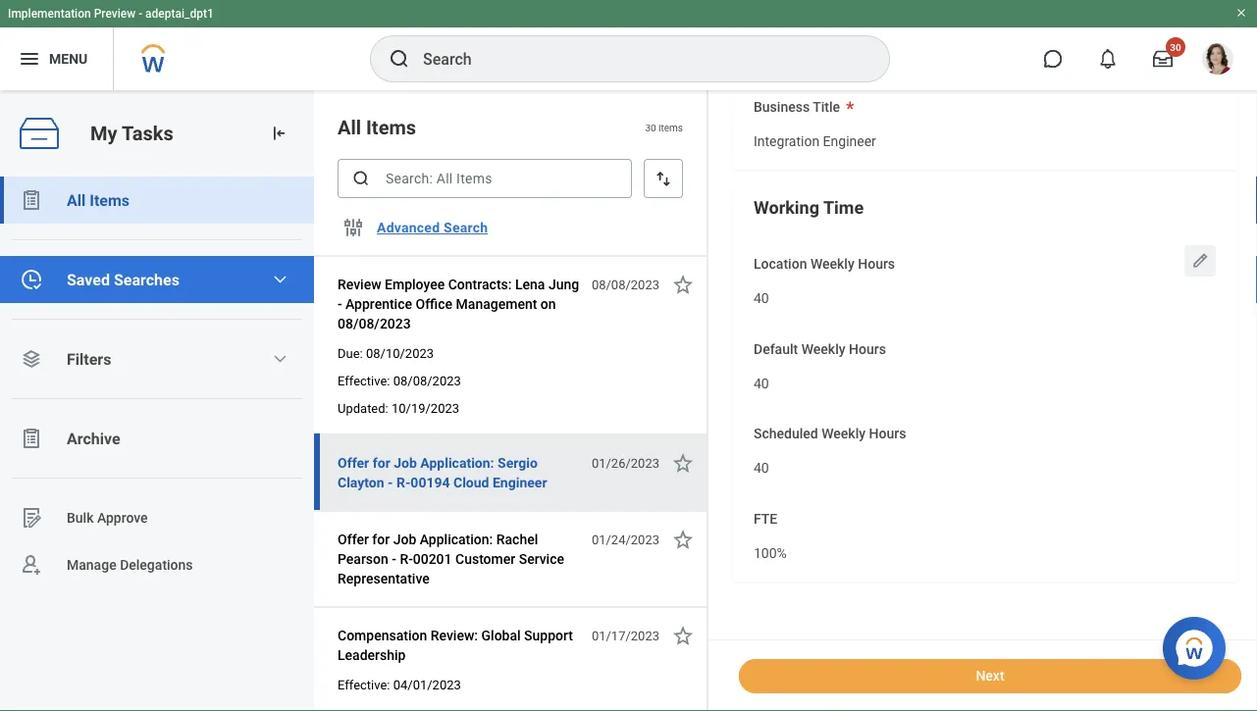 Task type: describe. For each thing, give the bounding box(es) containing it.
fte
[[754, 511, 778, 527]]

due: 08/10/2023
[[338, 346, 434, 361]]

Search: All Items text field
[[338, 159, 632, 198]]

time
[[824, 198, 864, 219]]

star image for compensation review: global support leadership
[[671, 624, 695, 648]]

archive
[[67, 429, 120, 448]]

hours for location weekly hours
[[858, 256, 895, 273]]

for for pearson
[[372, 532, 390, 548]]

chevron down image
[[272, 351, 288, 367]]

all inside item list element
[[338, 116, 361, 139]]

advanced
[[377, 220, 440, 236]]

menu button
[[0, 27, 113, 90]]

adeptai_dpt1
[[145, 7, 214, 21]]

preview
[[94, 7, 136, 21]]

00194
[[411, 475, 450, 491]]

inbox large image
[[1153, 49, 1173, 69]]

all items inside button
[[67, 191, 130, 210]]

lena
[[515, 276, 545, 293]]

effective: for effective: 08/08/2023
[[338, 374, 390, 388]]

30 button
[[1142, 37, 1186, 80]]

delegations
[[120, 557, 193, 573]]

customer
[[456, 551, 516, 567]]

rachel
[[497, 532, 538, 548]]

pearson
[[338, 551, 389, 567]]

default
[[754, 341, 798, 357]]

integration
[[754, 133, 820, 149]]

30 for 30
[[1170, 41, 1182, 53]]

01/17/2023
[[592, 629, 660, 643]]

0 vertical spatial search image
[[388, 47, 411, 71]]

next
[[976, 669, 1005, 685]]

weekly for scheduled
[[822, 426, 866, 442]]

location weekly hours element
[[754, 278, 769, 314]]

effective: 08/08/2023
[[338, 374, 461, 388]]

scheduled weekly hours
[[754, 426, 906, 442]]

title
[[813, 99, 840, 115]]

chevron down image
[[272, 272, 288, 288]]

review:
[[431, 628, 478, 644]]

profile logan mcneil image
[[1203, 43, 1234, 79]]

manage
[[67, 557, 116, 573]]

08/10/2023
[[366, 346, 434, 361]]

saved searches
[[67, 270, 179, 289]]

04/01/2023
[[393, 678, 461, 693]]

list containing all items
[[0, 177, 314, 589]]

30 for 30 items
[[645, 122, 656, 133]]

review
[[338, 276, 381, 293]]

representative
[[338, 571, 430, 587]]

08/08/2023 inside review employee contracts: lena jung - apprentice office management on 08/08/2023
[[338, 316, 411, 332]]

for for clayton
[[373, 455, 390, 471]]

default weekly hours
[[754, 341, 886, 357]]

weekly for location
[[811, 256, 855, 273]]

due:
[[338, 346, 363, 361]]

location
[[754, 256, 807, 273]]

clipboard image
[[20, 427, 43, 451]]

clayton
[[338, 475, 384, 491]]

r- for 00201
[[400, 551, 413, 567]]

compensation
[[338, 628, 427, 644]]

offer for offer for job application: sergio clayton - r-00194 cloud engineer
[[338, 455, 369, 471]]

configure image
[[342, 216, 365, 240]]

archive button
[[0, 415, 314, 462]]

bulk
[[67, 510, 94, 526]]

leadership
[[338, 647, 406, 664]]

star image
[[671, 452, 695, 475]]

job for 00201
[[393, 532, 417, 548]]

fte element
[[754, 532, 787, 568]]

100% text field
[[754, 533, 787, 567]]

integration engineer
[[754, 133, 876, 149]]

jung
[[549, 276, 579, 293]]

on
[[541, 296, 556, 312]]

searches
[[114, 270, 179, 289]]

40 text field for default weekly hours
[[754, 364, 769, 398]]

01/26/2023
[[592, 456, 660, 471]]

items
[[659, 122, 683, 133]]

review employee contracts: lena jung - apprentice office management on 08/08/2023
[[338, 276, 579, 332]]

all inside 'all items' button
[[67, 191, 86, 210]]

01/24/2023
[[592, 533, 660, 547]]

tasks
[[122, 122, 173, 145]]

updated: 10/19/2023
[[338, 401, 459, 416]]

employee
[[385, 276, 445, 293]]

my tasks
[[90, 122, 173, 145]]

all items inside item list element
[[338, 116, 416, 139]]

items inside button
[[90, 191, 130, 210]]

working time element
[[732, 180, 1238, 582]]

1 vertical spatial search image
[[351, 169, 371, 188]]

advanced search
[[377, 220, 488, 236]]

saved
[[67, 270, 110, 289]]

apprentice
[[346, 296, 412, 312]]

advanced search button
[[369, 208, 496, 247]]

clipboard image
[[20, 188, 43, 212]]

management
[[456, 296, 537, 312]]



Task type: locate. For each thing, give the bounding box(es) containing it.
r- inside offer for job application: sergio clayton - r-00194 cloud engineer
[[397, 475, 411, 491]]

weekly right scheduled
[[822, 426, 866, 442]]

review employee contracts: lena jung - apprentice office management on 08/08/2023 button
[[338, 273, 581, 336]]

2 offer from the top
[[338, 532, 369, 548]]

justify image
[[18, 47, 41, 71]]

for up pearson at the bottom left of page
[[372, 532, 390, 548]]

scheduled weekly hours element
[[754, 447, 769, 484]]

notifications large image
[[1098, 49, 1118, 69]]

40 text field
[[754, 364, 769, 398], [754, 448, 769, 483]]

offer up the clayton
[[338, 455, 369, 471]]

08/08/2023
[[592, 277, 660, 292], [338, 316, 411, 332], [393, 374, 461, 388]]

business
[[754, 99, 810, 115]]

business title
[[754, 99, 840, 115]]

items
[[366, 116, 416, 139], [90, 191, 130, 210]]

30 left items
[[645, 122, 656, 133]]

1 vertical spatial 40
[[754, 375, 769, 392]]

items inside item list element
[[366, 116, 416, 139]]

search image
[[388, 47, 411, 71], [351, 169, 371, 188]]

1 vertical spatial application:
[[420, 532, 493, 548]]

3 40 from the top
[[754, 460, 769, 476]]

-
[[139, 7, 142, 21], [338, 296, 342, 312], [388, 475, 393, 491], [392, 551, 397, 567]]

application: up cloud
[[420, 455, 494, 471]]

1 40 from the top
[[754, 290, 769, 307]]

bulk approve link
[[0, 495, 314, 542]]

item list element
[[314, 90, 709, 712]]

40 text field
[[754, 279, 769, 313]]

40 down scheduled
[[754, 460, 769, 476]]

r- up the representative
[[400, 551, 413, 567]]

1 vertical spatial r-
[[400, 551, 413, 567]]

application: for cloud
[[420, 455, 494, 471]]

30 items
[[645, 122, 683, 133]]

service
[[519, 551, 564, 567]]

all
[[338, 116, 361, 139], [67, 191, 86, 210]]

2 40 from the top
[[754, 375, 769, 392]]

business title element
[[754, 120, 876, 156]]

- inside offer for job application: rachel pearson - r-00201 customer service representative
[[392, 551, 397, 567]]

star image for review employee contracts: lena jung - apprentice office management on 08/08/2023
[[671, 273, 695, 296]]

1 vertical spatial 30
[[645, 122, 656, 133]]

1 vertical spatial star image
[[671, 528, 695, 552]]

for inside offer for job application: sergio clayton - r-00194 cloud engineer
[[373, 455, 390, 471]]

filters
[[67, 350, 111, 369]]

2 star image from the top
[[671, 528, 695, 552]]

00201
[[413, 551, 452, 567]]

offer inside offer for job application: rachel pearson - r-00201 customer service representative
[[338, 532, 369, 548]]

- right preview on the top left of the page
[[139, 7, 142, 21]]

40 for location weekly hours
[[754, 290, 769, 307]]

40 down location
[[754, 290, 769, 307]]

1 effective: from the top
[[338, 374, 390, 388]]

30 left profile logan mcneil image
[[1170, 41, 1182, 53]]

offer inside offer for job application: sergio clayton - r-00194 cloud engineer
[[338, 455, 369, 471]]

r- inside offer for job application: rachel pearson - r-00201 customer service representative
[[400, 551, 413, 567]]

updated:
[[338, 401, 388, 416]]

0 vertical spatial 08/08/2023
[[592, 277, 660, 292]]

sergio
[[498, 455, 538, 471]]

1 vertical spatial engineer
[[493, 475, 547, 491]]

1 horizontal spatial 30
[[1170, 41, 1182, 53]]

1 star image from the top
[[671, 273, 695, 296]]

offer for job application: rachel pearson - r-00201 customer service representative button
[[338, 528, 581, 591]]

10/19/2023
[[392, 401, 459, 416]]

list
[[0, 177, 314, 589]]

menu banner
[[0, 0, 1258, 90]]

40 for scheduled weekly hours
[[754, 460, 769, 476]]

star image right 01/17/2023
[[671, 624, 695, 648]]

all items
[[338, 116, 416, 139], [67, 191, 130, 210]]

0 vertical spatial star image
[[671, 273, 695, 296]]

- inside offer for job application: sergio clayton - r-00194 cloud engineer
[[388, 475, 393, 491]]

application: inside offer for job application: sergio clayton - r-00194 cloud engineer
[[420, 455, 494, 471]]

next button
[[739, 660, 1242, 694]]

1 horizontal spatial all items
[[338, 116, 416, 139]]

compensation review: global support leadership button
[[338, 624, 581, 668]]

0 vertical spatial r-
[[397, 475, 411, 491]]

0 vertical spatial items
[[366, 116, 416, 139]]

1 vertical spatial effective:
[[338, 678, 390, 693]]

offer for offer for job application: rachel pearson - r-00201 customer service representative
[[338, 532, 369, 548]]

working time
[[754, 198, 864, 219]]

2 effective: from the top
[[338, 678, 390, 693]]

0 horizontal spatial search image
[[351, 169, 371, 188]]

job
[[394, 455, 417, 471], [393, 532, 417, 548]]

0 horizontal spatial all items
[[67, 191, 130, 210]]

2 for from the top
[[372, 532, 390, 548]]

engineer inside offer for job application: sergio clayton - r-00194 cloud engineer
[[493, 475, 547, 491]]

0 vertical spatial effective:
[[338, 374, 390, 388]]

100%
[[754, 545, 787, 561]]

weekly for default
[[802, 341, 846, 357]]

compensation review: global support leadership
[[338, 628, 573, 664]]

Search Workday  search field
[[423, 37, 849, 80]]

30 inside item list element
[[645, 122, 656, 133]]

1 vertical spatial weekly
[[802, 341, 846, 357]]

- right the clayton
[[388, 475, 393, 491]]

1 vertical spatial offer
[[338, 532, 369, 548]]

- inside review employee contracts: lena jung - apprentice office management on 08/08/2023
[[338, 296, 342, 312]]

effective:
[[338, 374, 390, 388], [338, 678, 390, 693]]

0 vertical spatial 40
[[754, 290, 769, 307]]

offer up pearson at the bottom left of page
[[338, 532, 369, 548]]

hours for scheduled weekly hours
[[869, 426, 906, 442]]

40 for default weekly hours
[[754, 375, 769, 392]]

0 vertical spatial offer
[[338, 455, 369, 471]]

edit image
[[1191, 251, 1210, 271]]

- inside menu banner
[[139, 7, 142, 21]]

1 vertical spatial all
[[67, 191, 86, 210]]

40 text field for scheduled weekly hours
[[754, 448, 769, 483]]

location weekly hours
[[754, 256, 895, 273]]

close environment banner image
[[1236, 7, 1248, 19]]

star image right the 01/24/2023
[[671, 528, 695, 552]]

r-
[[397, 475, 411, 491], [400, 551, 413, 567]]

0 horizontal spatial engineer
[[493, 475, 547, 491]]

0 vertical spatial weekly
[[811, 256, 855, 273]]

application: inside offer for job application: rachel pearson - r-00201 customer service representative
[[420, 532, 493, 548]]

1 vertical spatial for
[[372, 532, 390, 548]]

saved searches button
[[0, 256, 314, 303]]

0 vertical spatial application:
[[420, 455, 494, 471]]

sort image
[[654, 169, 673, 188]]

application:
[[420, 455, 494, 471], [420, 532, 493, 548]]

search
[[444, 220, 488, 236]]

my tasks element
[[0, 90, 314, 712]]

contracts:
[[448, 276, 512, 293]]

all right transformation import image on the left
[[338, 116, 361, 139]]

08/08/2023 right jung
[[592, 277, 660, 292]]

r- right the clayton
[[397, 475, 411, 491]]

effective: up updated:
[[338, 374, 390, 388]]

all items button
[[0, 177, 314, 224]]

filters button
[[0, 336, 314, 383]]

2 vertical spatial hours
[[869, 426, 906, 442]]

weekly right location
[[811, 256, 855, 273]]

1 vertical spatial 40 text field
[[754, 448, 769, 483]]

transformation import image
[[269, 124, 289, 143]]

0 vertical spatial all items
[[338, 116, 416, 139]]

support
[[524, 628, 573, 644]]

job for 00194
[[394, 455, 417, 471]]

1 horizontal spatial all
[[338, 116, 361, 139]]

application: up 00201
[[420, 532, 493, 548]]

0 horizontal spatial items
[[90, 191, 130, 210]]

- down review
[[338, 296, 342, 312]]

approve
[[97, 510, 148, 526]]

1 vertical spatial 08/08/2023
[[338, 316, 411, 332]]

all right clipboard image
[[67, 191, 86, 210]]

office
[[416, 296, 453, 312]]

for inside offer for job application: rachel pearson - r-00201 customer service representative
[[372, 532, 390, 548]]

1 horizontal spatial items
[[366, 116, 416, 139]]

08/08/2023 down apprentice
[[338, 316, 411, 332]]

user plus image
[[20, 554, 43, 577]]

- up the representative
[[392, 551, 397, 567]]

0 vertical spatial hours
[[858, 256, 895, 273]]

0 vertical spatial 30
[[1170, 41, 1182, 53]]

0 horizontal spatial 30
[[645, 122, 656, 133]]

clock check image
[[20, 268, 43, 292]]

implementation
[[8, 7, 91, 21]]

hours for default weekly hours
[[849, 341, 886, 357]]

1 vertical spatial hours
[[849, 341, 886, 357]]

star image
[[671, 273, 695, 296], [671, 528, 695, 552], [671, 624, 695, 648]]

1 vertical spatial job
[[393, 532, 417, 548]]

r- for 00194
[[397, 475, 411, 491]]

0 horizontal spatial all
[[67, 191, 86, 210]]

scheduled
[[754, 426, 818, 442]]

2 vertical spatial 08/08/2023
[[393, 374, 461, 388]]

40 text field down scheduled
[[754, 448, 769, 483]]

1 40 text field from the top
[[754, 364, 769, 398]]

weekly
[[811, 256, 855, 273], [802, 341, 846, 357], [822, 426, 866, 442]]

manage delegations link
[[0, 542, 314, 589]]

engineer down sergio at the bottom left
[[493, 475, 547, 491]]

weekly right default
[[802, 341, 846, 357]]

0 vertical spatial engineer
[[823, 133, 876, 149]]

manage delegations
[[67, 557, 193, 573]]

job inside offer for job application: sergio clayton - r-00194 cloud engineer
[[394, 455, 417, 471]]

40 text field down default
[[754, 364, 769, 398]]

menu
[[49, 51, 88, 67]]

30
[[1170, 41, 1182, 53], [645, 122, 656, 133]]

global
[[482, 628, 521, 644]]

star image left location weekly hours element
[[671, 273, 695, 296]]

engineer down the title
[[823, 133, 876, 149]]

for up the clayton
[[373, 455, 390, 471]]

bulk approve
[[67, 510, 148, 526]]

1 horizontal spatial search image
[[388, 47, 411, 71]]

2 40 text field from the top
[[754, 448, 769, 483]]

2 vertical spatial weekly
[[822, 426, 866, 442]]

job up the 00194
[[394, 455, 417, 471]]

job up 00201
[[393, 532, 417, 548]]

2 vertical spatial star image
[[671, 624, 695, 648]]

1 vertical spatial items
[[90, 191, 130, 210]]

1 horizontal spatial engineer
[[823, 133, 876, 149]]

for
[[373, 455, 390, 471], [372, 532, 390, 548]]

hours
[[858, 256, 895, 273], [849, 341, 886, 357], [869, 426, 906, 442]]

3 star image from the top
[[671, 624, 695, 648]]

1 offer from the top
[[338, 455, 369, 471]]

2 vertical spatial 40
[[754, 460, 769, 476]]

cloud
[[454, 475, 489, 491]]

default weekly hours element
[[754, 363, 769, 399]]

effective: 04/01/2023
[[338, 678, 461, 693]]

application: for customer
[[420, 532, 493, 548]]

0 vertical spatial all
[[338, 116, 361, 139]]

1 vertical spatial all items
[[67, 191, 130, 210]]

implementation preview -   adeptai_dpt1
[[8, 7, 214, 21]]

0 vertical spatial for
[[373, 455, 390, 471]]

40 down default
[[754, 375, 769, 392]]

offer for job application: sergio clayton - r-00194 cloud engineer
[[338, 455, 547, 491]]

effective: for effective: 04/01/2023
[[338, 678, 390, 693]]

offer for job application: sergio clayton - r-00194 cloud engineer button
[[338, 452, 581, 495]]

08/08/2023 up 10/19/2023
[[393, 374, 461, 388]]

1 for from the top
[[373, 455, 390, 471]]

rename image
[[20, 507, 43, 530]]

job inside offer for job application: rachel pearson - r-00201 customer service representative
[[393, 532, 417, 548]]

engineer inside "integration engineer" text box
[[823, 133, 876, 149]]

30 inside button
[[1170, 41, 1182, 53]]

my
[[90, 122, 117, 145]]

Integration Engineer text field
[[754, 121, 876, 155]]

offer for job application: rachel pearson - r-00201 customer service representative
[[338, 532, 564, 587]]

0 vertical spatial job
[[394, 455, 417, 471]]

effective: down leadership
[[338, 678, 390, 693]]

working
[[754, 198, 820, 219]]

0 vertical spatial 40 text field
[[754, 364, 769, 398]]

perspective image
[[20, 348, 43, 371]]



Task type: vqa. For each thing, say whether or not it's contained in the screenshot.
the bottom Weekly
yes



